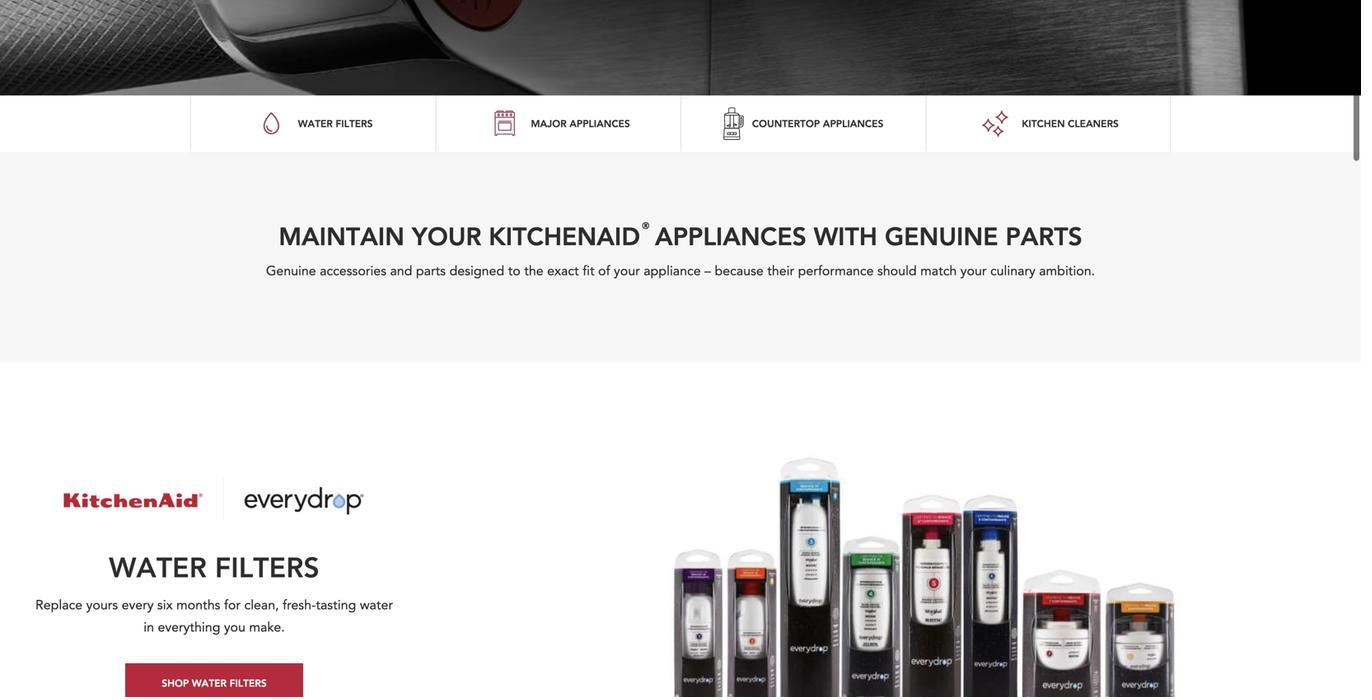 Task type: locate. For each thing, give the bounding box(es) containing it.
appliances for major appliances
[[570, 115, 630, 128]]

clean,
[[244, 594, 279, 613]]

performance
[[798, 260, 874, 278]]

cleaners
[[1068, 115, 1119, 128]]

0 vertical spatial filters
[[336, 115, 373, 128]]

water filters
[[298, 115, 373, 128], [109, 547, 320, 583]]

1 vertical spatial genuine
[[266, 260, 316, 278]]

water filters link
[[190, 93, 435, 150]]

shop
[[162, 675, 189, 688]]

kitchen
[[1022, 115, 1065, 128]]

water filters for water filters 'image'
[[298, 115, 373, 128]]

six
[[157, 594, 173, 613]]

accessories
[[320, 260, 386, 278]]

0 vertical spatial water
[[298, 115, 333, 128]]

tasting
[[316, 594, 356, 613]]

2 vertical spatial filters
[[230, 675, 267, 688]]

1 vertical spatial water
[[109, 547, 207, 583]]

genuine down maintain
[[266, 260, 316, 278]]

to
[[508, 260, 521, 278]]

in
[[144, 617, 154, 635]]

appliances right countertop
[[823, 115, 884, 128]]

0 horizontal spatial appliances
[[570, 115, 630, 128]]

shop water filters link
[[125, 662, 303, 698]]

appliances for countertop appliances
[[823, 115, 884, 128]]

1 vertical spatial filters
[[215, 547, 320, 583]]

your right of
[[614, 260, 640, 278]]

a selection of everydrop® water filters image
[[16, 401, 1345, 698]]

make.
[[249, 617, 285, 635]]

1 horizontal spatial your
[[961, 260, 987, 278]]

filters for water filters 'image'
[[336, 115, 373, 128]]

2 horizontal spatial appliances
[[823, 115, 884, 128]]

should
[[877, 260, 917, 278]]

match
[[920, 260, 957, 278]]

water filters for kitchenaid | everydrop logos
[[109, 547, 320, 583]]

months
[[176, 594, 220, 613]]

0 vertical spatial water filters
[[298, 115, 373, 128]]

1 horizontal spatial appliances
[[655, 218, 807, 250]]

water right water filters 'image'
[[298, 115, 333, 128]]

water up six
[[109, 547, 207, 583]]

filters
[[336, 115, 373, 128], [215, 547, 320, 583], [230, 675, 267, 688]]

and
[[390, 260, 412, 278]]

0 vertical spatial genuine
[[885, 218, 998, 250]]

1 your from the left
[[614, 260, 640, 278]]

0 horizontal spatial your
[[614, 260, 640, 278]]

the
[[524, 260, 544, 278]]

water
[[298, 115, 333, 128], [109, 547, 207, 583], [192, 675, 227, 688]]

1 horizontal spatial genuine
[[885, 218, 998, 250]]

countertop appliances
[[752, 115, 884, 128]]

genuine accessories and parts designed to the exact fit of your appliance – because their performance should match your culinary ambition.
[[266, 260, 1095, 278]]

appliances right major
[[570, 115, 630, 128]]

appliances
[[570, 115, 630, 128], [823, 115, 884, 128], [655, 218, 807, 250]]

–
[[705, 260, 711, 278]]

every
[[122, 594, 154, 613]]

appliances up because on the right of the page
[[655, 218, 807, 250]]

parts
[[416, 260, 446, 278]]

water
[[360, 594, 393, 613]]

major appliances link
[[435, 93, 681, 150]]

water right shop
[[192, 675, 227, 688]]

filters for kitchenaid | everydrop logos
[[215, 547, 320, 583]]

1 vertical spatial water filters
[[109, 547, 320, 583]]

water filters up months
[[109, 547, 320, 583]]

genuine inside maintain your kitchenaid ® appliances with genuine parts
[[885, 218, 998, 250]]

water for water filters 'image'
[[298, 115, 333, 128]]

water filters inside water filters link
[[298, 115, 373, 128]]

maintain your kitchenaid ® appliances with genuine parts
[[279, 214, 1083, 250]]

your
[[614, 260, 640, 278], [961, 260, 987, 278]]

exact
[[547, 260, 579, 278]]

shop water filters
[[162, 675, 267, 688]]

genuine up match
[[885, 218, 998, 250]]

water filters right water filters 'image'
[[298, 115, 373, 128]]

appliance
[[644, 260, 701, 278]]

genuine
[[885, 218, 998, 250], [266, 260, 316, 278]]

because
[[715, 260, 764, 278]]

your right match
[[961, 260, 987, 278]]

countertop appliances link
[[681, 93, 926, 150]]



Task type: vqa. For each thing, say whether or not it's contained in the screenshot.
bottommost The Genuine
yes



Task type: describe. For each thing, give the bounding box(es) containing it.
yours
[[86, 594, 118, 613]]

major appliances image
[[487, 105, 523, 138]]

fit
[[583, 260, 595, 278]]

designed
[[449, 260, 504, 278]]

your
[[412, 218, 481, 250]]

major appliances
[[531, 115, 630, 128]]

®
[[640, 214, 655, 239]]

replace
[[35, 594, 83, 613]]

for
[[224, 594, 241, 613]]

culinary
[[990, 260, 1036, 278]]

2 vertical spatial water
[[192, 675, 227, 688]]

countertop
[[752, 115, 820, 128]]

kitchenaid | everydrop logos image
[[64, 474, 365, 525]]

with
[[814, 218, 877, 250]]

2 your from the left
[[961, 260, 987, 278]]

kitchen cleaners
[[1022, 115, 1119, 128]]

their
[[767, 260, 794, 278]]

kitchenaid
[[489, 218, 640, 250]]

replace yours every six months for clean, fresh-tasting water in everything you make.
[[35, 594, 393, 635]]

you
[[224, 617, 246, 635]]

appliances inside maintain your kitchenaid ® appliances with genuine parts
[[655, 218, 807, 250]]

of
[[598, 260, 610, 278]]

water filters image
[[254, 105, 290, 138]]

fresh-
[[283, 594, 316, 613]]

parts
[[1006, 218, 1083, 250]]

countertop appliances image
[[724, 105, 744, 138]]

0 horizontal spatial genuine
[[266, 260, 316, 278]]

major
[[531, 115, 567, 128]]

everything
[[158, 617, 220, 635]]

kitchen cleaners image
[[978, 105, 1014, 138]]

ambition.
[[1039, 260, 1095, 278]]

water for kitchenaid | everydrop logos
[[109, 547, 207, 583]]

kitchen cleaners link
[[926, 93, 1171, 150]]

maintain
[[279, 218, 405, 250]]



